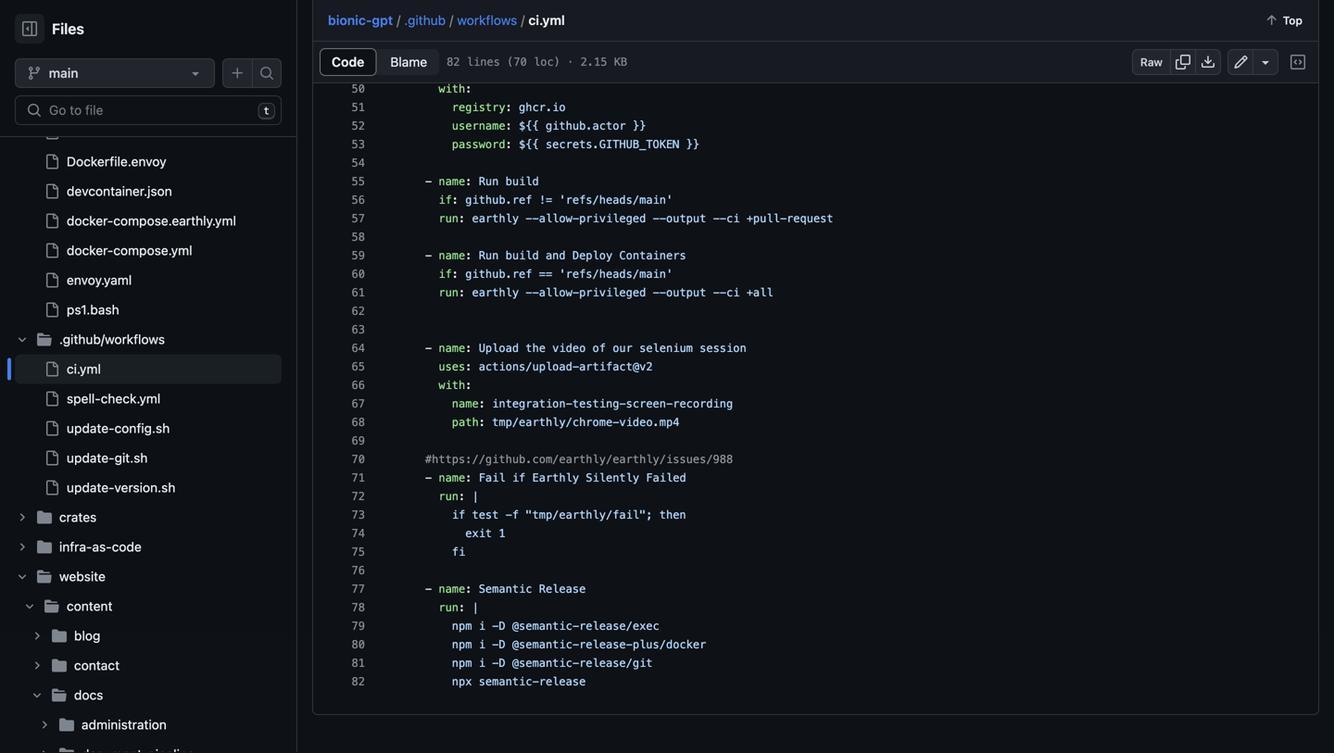 Task type: vqa. For each thing, say whether or not it's contained in the screenshot.
the top chevron right image
yes



Task type: describe. For each thing, give the bounding box(es) containing it.
.github link
[[404, 13, 446, 28]]

73
[[352, 509, 365, 522]]

1 horizontal spatial 82
[[447, 56, 460, 69]]

chevron right image inside administration group
[[39, 749, 50, 754]]

add file image
[[230, 66, 245, 81]]

update- for config.sh
[[67, 421, 115, 436]]

dockerfile.envoy
[[67, 154, 167, 169]]

download raw file tooltip
[[1196, 49, 1222, 75]]

54
[[352, 157, 365, 170]]

top button
[[1257, 7, 1312, 33]]

git.sh
[[115, 451, 148, 466]]

spell-
[[67, 391, 101, 406]]

79
[[352, 620, 365, 633]]

file image for dockerfile.envoy
[[44, 154, 59, 169]]

58
[[352, 231, 365, 244]]

62
[[352, 305, 365, 318]]

chevron down image for website
[[17, 571, 28, 583]]

(70
[[507, 56, 527, 69]]

chevron right image for infra-as-code
[[17, 542, 28, 553]]

file image for docker-compose.yml
[[44, 243, 59, 258]]

52
[[352, 120, 365, 133]]

file directory fill image for administration
[[59, 718, 74, 733]]

70
[[352, 453, 365, 466]]

file image for envoy.yaml
[[44, 273, 59, 288]]

main button
[[15, 58, 215, 88]]

66
[[352, 379, 365, 392]]

file image for devcontainer.json
[[44, 184, 59, 199]]

file image for update-config.sh
[[44, 421, 59, 436]]

file content text field
[[313, 0, 1319, 708]]

chevron right image for contact
[[32, 660, 43, 672]]

file image for dockerfile
[[44, 125, 59, 140]]

.github/
[[59, 332, 105, 347]]

update- for git.sh
[[67, 451, 115, 466]]

tree item containing .github/
[[15, 325, 282, 503]]

file image for spell-check.yml
[[44, 392, 59, 406]]

more edit options image
[[1259, 55, 1274, 70]]

blame button
[[378, 48, 440, 76]]

64
[[352, 342, 365, 355]]

59
[[352, 249, 365, 262]]

lines
[[467, 56, 500, 69]]

administration
[[82, 718, 167, 733]]

1 vertical spatial workflows
[[105, 332, 165, 347]]

file image for docker-compose.earthly.yml
[[44, 214, 59, 229]]

0 vertical spatial workflows
[[457, 13, 518, 28]]

80
[[352, 639, 365, 652]]

content tree item
[[15, 592, 282, 754]]

57
[[352, 212, 365, 225]]

copy raw content image
[[1176, 55, 1191, 70]]

as-
[[92, 540, 112, 555]]

65
[[352, 361, 365, 374]]

69
[[352, 435, 365, 448]]

bionic-
[[328, 13, 372, 28]]

file view element
[[320, 48, 440, 76]]

file directory fill image for crates
[[37, 510, 52, 525]]

search this repository image
[[260, 66, 274, 81]]

dockerfile
[[67, 124, 128, 140]]

file directory open fill image for docs
[[52, 688, 67, 703]]

draggable pane splitter slider
[[295, 0, 299, 753]]

63
[[352, 324, 365, 337]]

code button
[[320, 48, 377, 76]]

68
[[352, 416, 365, 429]]

.github/ workflows
[[59, 332, 165, 347]]

files
[[52, 20, 84, 38]]

search image
[[27, 103, 42, 118]]

check.yml
[[101, 391, 161, 406]]

file image for update-version.sh
[[44, 481, 59, 495]]

code
[[112, 540, 142, 555]]

main
[[49, 65, 78, 81]]

81
[[352, 657, 365, 670]]

60
[[352, 268, 365, 281]]

ps1.bash
[[67, 302, 119, 317]]

contact
[[74, 658, 120, 673]]

add file tooltip
[[222, 58, 252, 88]]

devcontainer.json
[[67, 184, 172, 199]]

file directory fill image for infra-as-code
[[37, 540, 52, 555]]

version.sh
[[114, 480, 176, 495]]

2 / from the left
[[450, 13, 454, 28]]

0 vertical spatial chevron right image
[[32, 631, 43, 642]]

74
[[352, 527, 365, 540]]

file image for update-git.sh
[[44, 451, 59, 466]]

71
[[352, 472, 365, 485]]



Task type: locate. For each thing, give the bounding box(es) containing it.
0 vertical spatial chevron down image
[[17, 571, 28, 583]]

chevron down image left content
[[24, 601, 35, 612]]

0 vertical spatial file directory fill image
[[52, 629, 67, 644]]

file directory fill image inside administration group
[[59, 718, 74, 733]]

2 docker- from the top
[[67, 243, 113, 258]]

docs tree item
[[15, 681, 282, 754]]

chevron down image left docs
[[32, 690, 43, 701]]

envoy.yaml
[[67, 273, 132, 288]]

1 group from the top
[[15, 0, 282, 325]]

ci.yml
[[529, 13, 565, 28], [67, 362, 101, 377]]

2 vertical spatial chevron down image
[[32, 690, 43, 701]]

spell-check.yml
[[67, 391, 161, 406]]

1 vertical spatial file directory open fill image
[[52, 688, 67, 703]]

gpt
[[372, 13, 393, 28]]

file directory open fill image right chevron down image
[[37, 332, 52, 347]]

·
[[567, 56, 574, 69]]

1 docker- from the top
[[67, 213, 113, 229]]

0 horizontal spatial ci.yml
[[67, 362, 101, 377]]

administration group
[[15, 711, 282, 754]]

group containing dockerfile
[[15, 0, 282, 325]]

docs
[[74, 688, 103, 703]]

content
[[67, 599, 113, 614]]

docker-compose.yml
[[67, 243, 192, 258]]

workflows link
[[457, 13, 518, 28]]

chevron right image
[[32, 631, 43, 642], [39, 749, 50, 754]]

6 file image from the top
[[44, 421, 59, 436]]

file image
[[44, 125, 59, 140], [44, 214, 59, 229], [44, 303, 59, 317], [44, 362, 59, 377], [44, 481, 59, 495]]

5 file image from the top
[[44, 481, 59, 495]]

chevron right image left contact
[[32, 660, 43, 672]]

update-config.sh
[[67, 421, 170, 436]]

file directory fill image
[[37, 510, 52, 525], [37, 540, 52, 555], [52, 659, 67, 673], [59, 748, 74, 754]]

53
[[352, 138, 365, 151]]

1 horizontal spatial ci.yml
[[529, 13, 565, 28]]

bionic-gpt link
[[328, 13, 393, 28]]

82
[[447, 56, 460, 69], [352, 676, 365, 689]]

2 file image from the top
[[44, 214, 59, 229]]

fork this repository and edit the file tooltip
[[1228, 49, 1254, 75]]

3 group from the top
[[15, 622, 282, 754]]

t
[[264, 105, 270, 117]]

1 / from the left
[[397, 13, 401, 28]]

ci.yml inside tree item
[[67, 362, 101, 377]]

chevron right image for crates
[[17, 512, 28, 523]]

chevron right image for administration
[[39, 720, 50, 731]]

workflows
[[457, 13, 518, 28], [105, 332, 165, 347]]

chevron right image
[[17, 512, 28, 523], [17, 542, 28, 553], [32, 660, 43, 672], [39, 720, 50, 731]]

group
[[15, 0, 282, 325], [15, 355, 282, 503], [15, 622, 282, 754]]

file image left update-config.sh
[[44, 421, 59, 436]]

blog
[[74, 629, 100, 644]]

chevron right image left infra-
[[17, 542, 28, 553]]

.github
[[404, 13, 446, 28]]

1 vertical spatial file directory open fill image
[[44, 599, 59, 614]]

1 vertical spatial file directory fill image
[[59, 718, 74, 733]]

61
[[352, 286, 365, 299]]

0 horizontal spatial 82
[[352, 676, 365, 689]]

file directory open fill image
[[37, 332, 52, 347], [44, 599, 59, 614]]

compose.yml
[[113, 243, 192, 258]]

file image for ci.yml
[[44, 362, 59, 377]]

blame
[[391, 54, 428, 70]]

file directory fill image left infra-
[[37, 540, 52, 555]]

2 vertical spatial group
[[15, 622, 282, 754]]

50 51 52 53 54 55 56 57 58 59 60 61 62 63 64 65 66 67 68 69 70 71 72 73 74 75 76 77 78 79 80 81 82
[[352, 83, 365, 689]]

group for dockerfile.envoy
[[15, 355, 282, 503]]

workflows up lines
[[457, 13, 518, 28]]

file image left spell-
[[44, 392, 59, 406]]

chevron down image for content
[[24, 601, 35, 612]]

55
[[352, 175, 365, 188]]

1 vertical spatial docker-
[[67, 243, 113, 258]]

crates
[[59, 510, 97, 525]]

raw
[[1141, 56, 1163, 69]]

0 vertical spatial docker-
[[67, 213, 113, 229]]

1 horizontal spatial /
[[450, 13, 454, 28]]

file directory open fill image inside tree item
[[37, 332, 52, 347]]

git branch image
[[27, 66, 42, 81]]

1 horizontal spatial workflows
[[457, 13, 518, 28]]

3 file image from the top
[[44, 303, 59, 317]]

chevron down image
[[17, 571, 28, 583], [24, 601, 35, 612], [32, 690, 43, 701]]

67
[[352, 398, 365, 411]]

file directory open fill image for .github/
[[37, 332, 52, 347]]

code
[[332, 54, 365, 70]]

file directory open fill image left docs
[[52, 688, 67, 703]]

infra-
[[59, 540, 92, 555]]

update-version.sh
[[67, 480, 176, 495]]

56
[[352, 194, 365, 207]]

config.sh
[[115, 421, 170, 436]]

file directory fill image for contact
[[52, 659, 67, 673]]

82 lines (70 loc) · 2.15 kb
[[447, 56, 628, 69]]

3 file image from the top
[[44, 243, 59, 258]]

edit file image
[[1234, 55, 1249, 70]]

website
[[59, 569, 106, 584]]

51
[[352, 101, 365, 114]]

0 vertical spatial 82
[[447, 56, 460, 69]]

ci.yml tree item
[[15, 355, 282, 384]]

side panel image
[[22, 21, 37, 36]]

group containing ci.yml
[[15, 355, 282, 503]]

update- down spell-
[[67, 421, 115, 436]]

2 vertical spatial update-
[[67, 480, 114, 495]]

docker- down 'devcontainer.json'
[[67, 213, 113, 229]]

78
[[352, 602, 365, 615]]

/ right .github
[[450, 13, 454, 28]]

top
[[1284, 14, 1303, 27]]

0 vertical spatial file directory open fill image
[[37, 570, 52, 584]]

docker-compose.earthly.yml
[[67, 213, 236, 229]]

infra-as-code
[[59, 540, 142, 555]]

file image inside ci.yml tree item
[[44, 362, 59, 377]]

chevron right image left crates
[[17, 512, 28, 523]]

1 vertical spatial 82
[[352, 676, 365, 689]]

75
[[352, 546, 365, 559]]

ci.yml up spell-
[[67, 362, 101, 377]]

/ right gpt
[[397, 13, 401, 28]]

Go to file text field
[[49, 96, 251, 124]]

docker- for compose.yml
[[67, 243, 113, 258]]

72
[[352, 490, 365, 503]]

82 left lines
[[447, 56, 460, 69]]

file image left "update-git.sh"
[[44, 451, 59, 466]]

file directory fill image
[[52, 629, 67, 644], [59, 718, 74, 733]]

3 / from the left
[[521, 13, 525, 28]]

2 group from the top
[[15, 355, 282, 503]]

file directory fill image left blog
[[52, 629, 67, 644]]

2 file image from the top
[[44, 184, 59, 199]]

docker- for compose.earthly.yml
[[67, 213, 113, 229]]

docker- up envoy.yaml
[[67, 243, 113, 258]]

file image left docker-compose.yml
[[44, 243, 59, 258]]

7 file image from the top
[[44, 451, 59, 466]]

file directory fill image down docs
[[59, 718, 74, 733]]

docker-
[[67, 213, 113, 229], [67, 243, 113, 258]]

tree item
[[15, 325, 282, 503]]

0 horizontal spatial workflows
[[105, 332, 165, 347]]

group for website
[[15, 622, 282, 754]]

file image left envoy.yaml
[[44, 273, 59, 288]]

82 down the 81
[[352, 676, 365, 689]]

1 update- from the top
[[67, 421, 115, 436]]

file directory fill image down docs
[[59, 748, 74, 754]]

loc)
[[534, 56, 561, 69]]

file image for ps1.bash
[[44, 303, 59, 317]]

compose.earthly.yml
[[113, 213, 236, 229]]

symbols image
[[1291, 55, 1306, 70]]

file directory fill image for blog
[[52, 629, 67, 644]]

file directory open fill image left content
[[44, 599, 59, 614]]

77
[[352, 583, 365, 596]]

2 update- from the top
[[67, 451, 115, 466]]

1 file image from the top
[[44, 125, 59, 140]]

1 vertical spatial chevron down image
[[24, 601, 35, 612]]

1 file image from the top
[[44, 154, 59, 169]]

1 vertical spatial ci.yml
[[67, 362, 101, 377]]

file directory open fill image for website
[[37, 570, 52, 584]]

raw link
[[1133, 49, 1172, 75]]

chevron right image left "administration"
[[39, 720, 50, 731]]

1 vertical spatial group
[[15, 355, 282, 503]]

download raw content image
[[1201, 55, 1216, 70]]

2 horizontal spatial /
[[521, 13, 525, 28]]

file image left 'devcontainer.json'
[[44, 184, 59, 199]]

file image left dockerfile.envoy
[[44, 154, 59, 169]]

/ right workflows 'link'
[[521, 13, 525, 28]]

0 vertical spatial ci.yml
[[529, 13, 565, 28]]

kb
[[614, 56, 628, 69]]

0 vertical spatial group
[[15, 0, 282, 325]]

file directory fill image left crates
[[37, 510, 52, 525]]

1 vertical spatial update-
[[67, 451, 115, 466]]

chevron down image left website
[[17, 571, 28, 583]]

group containing blog
[[15, 622, 282, 754]]

0 vertical spatial file directory open fill image
[[37, 332, 52, 347]]

website tree item
[[15, 562, 282, 754]]

workflows up ci.yml tree item
[[105, 332, 165, 347]]

file image
[[44, 154, 59, 169], [44, 184, 59, 199], [44, 243, 59, 258], [44, 273, 59, 288], [44, 392, 59, 406], [44, 421, 59, 436], [44, 451, 59, 466]]

file directory fill image left contact
[[52, 659, 67, 673]]

0 horizontal spatial /
[[397, 13, 401, 28]]

update- up crates
[[67, 480, 114, 495]]

2.15
[[581, 56, 608, 69]]

1 vertical spatial chevron right image
[[39, 749, 50, 754]]

chevron down image
[[17, 334, 28, 345]]

file directory open fill image
[[37, 570, 52, 584], [52, 688, 67, 703]]

file directory open fill image left website
[[37, 570, 52, 584]]

bionic-gpt / .github / workflows / ci.yml
[[328, 13, 565, 28]]

update- for version.sh
[[67, 480, 114, 495]]

50
[[352, 83, 365, 95]]

4 file image from the top
[[44, 362, 59, 377]]

0 vertical spatial update-
[[67, 421, 115, 436]]

chevron down image for docs
[[32, 690, 43, 701]]

update-git.sh
[[67, 451, 148, 466]]

/
[[397, 13, 401, 28], [450, 13, 454, 28], [521, 13, 525, 28]]

3 update- from the top
[[67, 480, 114, 495]]

update-
[[67, 421, 115, 436], [67, 451, 115, 466], [67, 480, 114, 495]]

update- down update-config.sh
[[67, 451, 115, 466]]

5 file image from the top
[[44, 392, 59, 406]]

76
[[352, 565, 365, 578]]

ci.yml up loc)
[[529, 13, 565, 28]]

4 file image from the top
[[44, 273, 59, 288]]

file directory open fill image for content
[[44, 599, 59, 614]]



